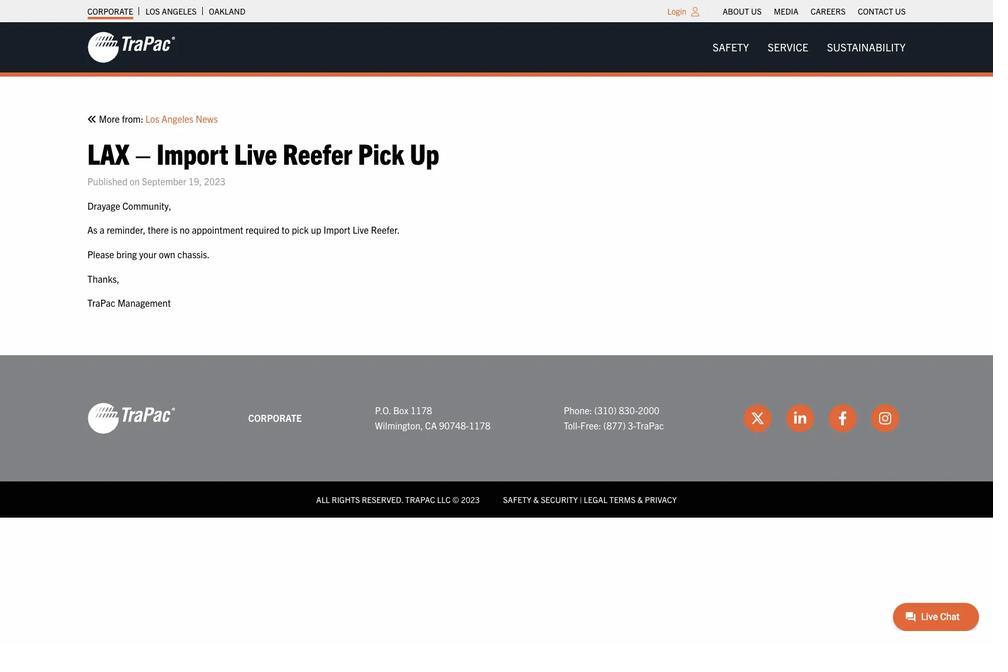Task type: locate. For each thing, give the bounding box(es) containing it.
angeles
[[162, 6, 197, 16], [162, 113, 194, 125]]

los angeles link
[[146, 3, 197, 19]]

los inside lax – import live reefer pick up article
[[146, 113, 159, 125]]

2 us from the left
[[896, 6, 906, 16]]

1178
[[411, 405, 432, 416], [469, 420, 491, 431]]

corporate link
[[87, 3, 133, 19]]

us right contact
[[896, 6, 906, 16]]

1 los from the top
[[146, 6, 160, 16]]

1 vertical spatial menu bar
[[704, 36, 916, 59]]

angeles left oakland
[[162, 6, 197, 16]]

1 horizontal spatial trapac
[[636, 420, 664, 431]]

footer
[[0, 355, 994, 518]]

0 vertical spatial trapac
[[87, 297, 115, 309]]

us right about
[[751, 6, 762, 16]]

0 horizontal spatial &
[[534, 495, 539, 505]]

live
[[234, 135, 277, 171], [353, 224, 369, 236]]

import
[[157, 135, 228, 171], [324, 224, 351, 236]]

drayage
[[87, 200, 120, 212]]

us
[[751, 6, 762, 16], [896, 6, 906, 16]]

0 vertical spatial import
[[157, 135, 228, 171]]

free:
[[581, 420, 602, 431]]

0 vertical spatial angeles
[[162, 6, 197, 16]]

corporate
[[87, 6, 133, 16], [248, 412, 302, 424]]

1 us from the left
[[751, 6, 762, 16]]

0 vertical spatial los
[[146, 6, 160, 16]]

no
[[180, 224, 190, 236]]

trapac down 2000
[[636, 420, 664, 431]]

|
[[580, 495, 582, 505]]

los angeles news link
[[146, 112, 218, 127]]

safety left security
[[503, 495, 532, 505]]

0 horizontal spatial corporate
[[87, 6, 133, 16]]

import up 19,
[[157, 135, 228, 171]]

menu bar down careers 'link'
[[704, 36, 916, 59]]

more from: los angeles news
[[97, 113, 218, 125]]

0 vertical spatial 1178
[[411, 405, 432, 416]]

p.o.
[[375, 405, 391, 416]]

0 vertical spatial safety
[[713, 40, 750, 54]]

0 horizontal spatial 2023
[[204, 176, 226, 187]]

ca
[[425, 420, 437, 431]]

1 horizontal spatial &
[[638, 495, 643, 505]]

2 & from the left
[[638, 495, 643, 505]]

0 horizontal spatial trapac
[[87, 297, 115, 309]]

2023
[[204, 176, 226, 187], [461, 495, 480, 505]]

1 horizontal spatial import
[[324, 224, 351, 236]]

security
[[541, 495, 578, 505]]

trapac
[[87, 297, 115, 309], [636, 420, 664, 431]]

about
[[723, 6, 750, 16]]

1 vertical spatial angeles
[[162, 113, 194, 125]]

import right the up
[[324, 224, 351, 236]]

&
[[534, 495, 539, 505], [638, 495, 643, 505]]

safety & security link
[[503, 495, 578, 505]]

& right terms
[[638, 495, 643, 505]]

0 vertical spatial menu bar
[[717, 3, 912, 19]]

2 los from the top
[[146, 113, 159, 125]]

angeles inside lax – import live reefer pick up article
[[162, 113, 194, 125]]

angeles left 'news'
[[162, 113, 194, 125]]

2023 right 19,
[[204, 176, 226, 187]]

bring
[[116, 249, 137, 260]]

1 angeles from the top
[[162, 6, 197, 16]]

more
[[99, 113, 120, 125]]

llc
[[437, 495, 451, 505]]

to
[[282, 224, 290, 236]]

corporate image
[[87, 31, 175, 64], [87, 402, 175, 435]]

box
[[393, 405, 409, 416]]

trapac down thanks,
[[87, 297, 115, 309]]

safety
[[713, 40, 750, 54], [503, 495, 532, 505]]

menu bar containing safety
[[704, 36, 916, 59]]

1 vertical spatial los
[[146, 113, 159, 125]]

safety down about
[[713, 40, 750, 54]]

corporate inside footer
[[248, 412, 302, 424]]

0 vertical spatial corporate image
[[87, 31, 175, 64]]

1 horizontal spatial us
[[896, 6, 906, 16]]

0 vertical spatial 2023
[[204, 176, 226, 187]]

0 horizontal spatial import
[[157, 135, 228, 171]]

0 vertical spatial live
[[234, 135, 277, 171]]

1178 right ca
[[469, 420, 491, 431]]

los right from:
[[146, 113, 159, 125]]

1 horizontal spatial corporate
[[248, 412, 302, 424]]

up
[[311, 224, 322, 236]]

phone: (310) 830-2000 toll-free: (877) 3-trapac
[[564, 405, 664, 431]]

1178 up ca
[[411, 405, 432, 416]]

1 horizontal spatial 2023
[[461, 495, 480, 505]]

0 horizontal spatial 1178
[[411, 405, 432, 416]]

1 vertical spatial corporate image
[[87, 402, 175, 435]]

trapac inside lax – import live reefer pick up article
[[87, 297, 115, 309]]

& left security
[[534, 495, 539, 505]]

2 angeles from the top
[[162, 113, 194, 125]]

0 horizontal spatial us
[[751, 6, 762, 16]]

management
[[118, 297, 171, 309]]

1 vertical spatial trapac
[[636, 420, 664, 431]]

los right corporate link at the left top of the page
[[146, 6, 160, 16]]

–
[[135, 135, 151, 171]]

1 vertical spatial live
[[353, 224, 369, 236]]

lax – import live reefer pick up published on september 19, 2023
[[87, 135, 440, 187]]

1 vertical spatial import
[[324, 224, 351, 236]]

0 vertical spatial corporate
[[87, 6, 133, 16]]

trapac inside phone: (310) 830-2000 toll-free: (877) 3-trapac
[[636, 420, 664, 431]]

menu bar
[[717, 3, 912, 19], [704, 36, 916, 59]]

1 vertical spatial 1178
[[469, 420, 491, 431]]

2000
[[638, 405, 660, 416]]

0 horizontal spatial live
[[234, 135, 277, 171]]

contact us link
[[858, 3, 906, 19]]

1 vertical spatial corporate
[[248, 412, 302, 424]]

2023 right the ©
[[461, 495, 480, 505]]

light image
[[692, 7, 700, 16]]

1 corporate image from the top
[[87, 31, 175, 64]]

los
[[146, 6, 160, 16], [146, 113, 159, 125]]

careers link
[[811, 3, 846, 19]]

1 vertical spatial 2023
[[461, 495, 480, 505]]

all
[[316, 495, 330, 505]]

1 horizontal spatial safety
[[713, 40, 750, 54]]

1 vertical spatial safety
[[503, 495, 532, 505]]

menu bar up "service" on the right top
[[717, 3, 912, 19]]

rights
[[332, 495, 360, 505]]

legal
[[584, 495, 608, 505]]

0 horizontal spatial safety
[[503, 495, 532, 505]]



Task type: describe. For each thing, give the bounding box(es) containing it.
reefer
[[283, 135, 352, 171]]

trapac management
[[87, 297, 171, 309]]

2 corporate image from the top
[[87, 402, 175, 435]]

is
[[171, 224, 178, 236]]

legal terms & privacy link
[[584, 495, 677, 505]]

thanks,
[[87, 273, 119, 285]]

as
[[87, 224, 98, 236]]

toll-
[[564, 420, 581, 431]]

about us link
[[723, 3, 762, 19]]

required
[[246, 224, 280, 236]]

1 horizontal spatial live
[[353, 224, 369, 236]]

there
[[148, 224, 169, 236]]

90748-
[[439, 420, 469, 431]]

community,
[[123, 200, 171, 212]]

©
[[453, 495, 459, 505]]

oakland
[[209, 6, 246, 16]]

2023 inside lax – import live reefer pick up published on september 19, 2023
[[204, 176, 226, 187]]

your
[[139, 249, 157, 260]]

as a reminder, there is no appointment required to pick up import live reefer.
[[87, 224, 400, 236]]

contact us
[[858, 6, 906, 16]]

3-
[[628, 420, 636, 431]]

from:
[[122, 113, 143, 125]]

oakland link
[[209, 3, 246, 19]]

trapac
[[405, 495, 435, 505]]

wilmington,
[[375, 420, 423, 431]]

chassis.
[[178, 249, 210, 260]]

safety for safety & security | legal terms & privacy
[[503, 495, 532, 505]]

appointment
[[192, 224, 243, 236]]

own
[[159, 249, 175, 260]]

import inside lax – import live reefer pick up published on september 19, 2023
[[157, 135, 228, 171]]

all rights reserved. trapac llc © 2023
[[316, 495, 480, 505]]

lax – import live reefer pick up article
[[87, 112, 906, 311]]

pick
[[292, 224, 309, 236]]

drayage community,
[[87, 200, 171, 212]]

pick
[[358, 135, 404, 171]]

september
[[142, 176, 186, 187]]

login
[[668, 6, 687, 16]]

service
[[768, 40, 809, 54]]

reefer.
[[371, 224, 400, 236]]

sustainability link
[[818, 36, 916, 59]]

contact
[[858, 6, 894, 16]]

on
[[130, 176, 140, 187]]

p.o. box 1178 wilmington, ca 90748-1178
[[375, 405, 491, 431]]

us for about us
[[751, 6, 762, 16]]

(310)
[[595, 405, 617, 416]]

careers
[[811, 6, 846, 16]]

menu bar containing about us
[[717, 3, 912, 19]]

media
[[774, 6, 799, 16]]

reserved.
[[362, 495, 404, 505]]

service link
[[759, 36, 818, 59]]

please
[[87, 249, 114, 260]]

media link
[[774, 3, 799, 19]]

phone:
[[564, 405, 592, 416]]

solid image
[[87, 115, 97, 124]]

terms
[[610, 495, 636, 505]]

los angeles
[[146, 6, 197, 16]]

up
[[410, 135, 440, 171]]

safety for safety
[[713, 40, 750, 54]]

footer containing p.o. box 1178
[[0, 355, 994, 518]]

lax
[[87, 135, 130, 171]]

live inside lax – import live reefer pick up published on september 19, 2023
[[234, 135, 277, 171]]

safety & security | legal terms & privacy
[[503, 495, 677, 505]]

19,
[[189, 176, 202, 187]]

privacy
[[645, 495, 677, 505]]

safety link
[[704, 36, 759, 59]]

(877)
[[604, 420, 626, 431]]

a
[[100, 224, 105, 236]]

about us
[[723, 6, 762, 16]]

2023 inside footer
[[461, 495, 480, 505]]

sustainability
[[827, 40, 906, 54]]

login link
[[668, 6, 687, 16]]

reminder,
[[107, 224, 146, 236]]

us for contact us
[[896, 6, 906, 16]]

1 & from the left
[[534, 495, 539, 505]]

news
[[196, 113, 218, 125]]

1 horizontal spatial 1178
[[469, 420, 491, 431]]

published
[[87, 176, 128, 187]]

830-
[[619, 405, 638, 416]]

please bring your own chassis.
[[87, 249, 210, 260]]



Task type: vqa. For each thing, say whether or not it's contained in the screenshot.
for
no



